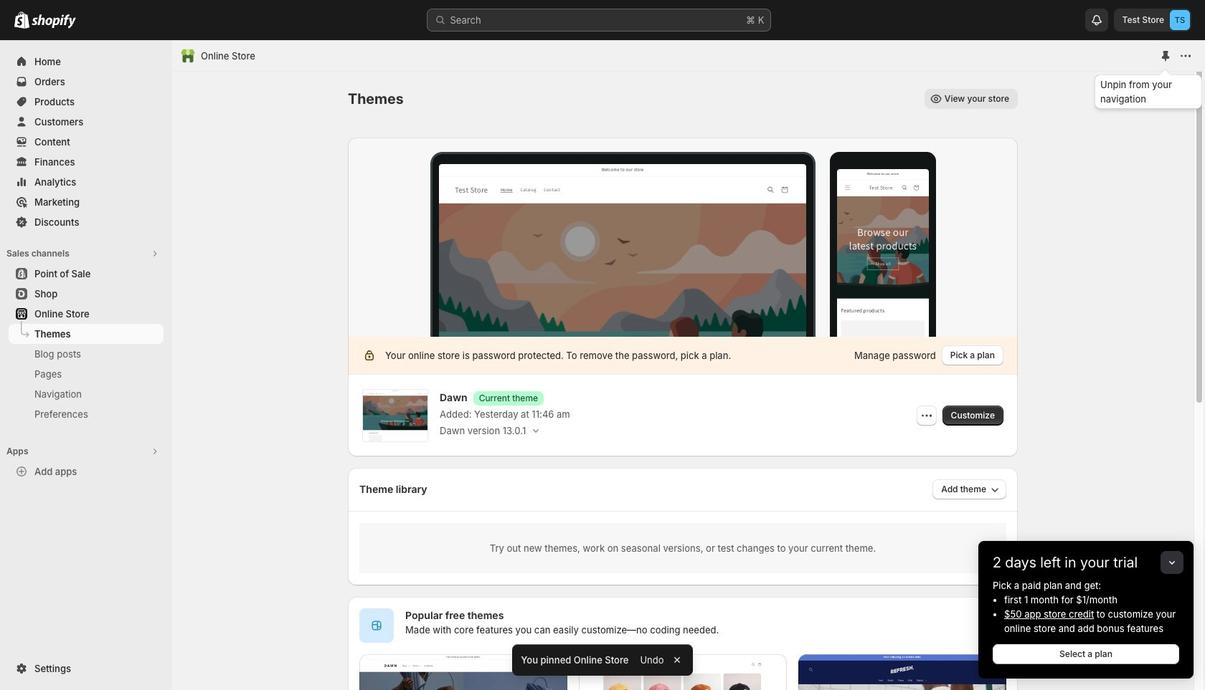 Task type: locate. For each thing, give the bounding box(es) containing it.
online store image
[[181, 49, 195, 63]]

tooltip
[[1095, 75, 1202, 109]]

shopify image
[[14, 11, 29, 29], [32, 14, 76, 29]]



Task type: describe. For each thing, give the bounding box(es) containing it.
1 horizontal spatial shopify image
[[32, 14, 76, 29]]

0 horizontal spatial shopify image
[[14, 11, 29, 29]]

test store image
[[1170, 10, 1190, 30]]



Task type: vqa. For each thing, say whether or not it's contained in the screenshot.
dialog
no



